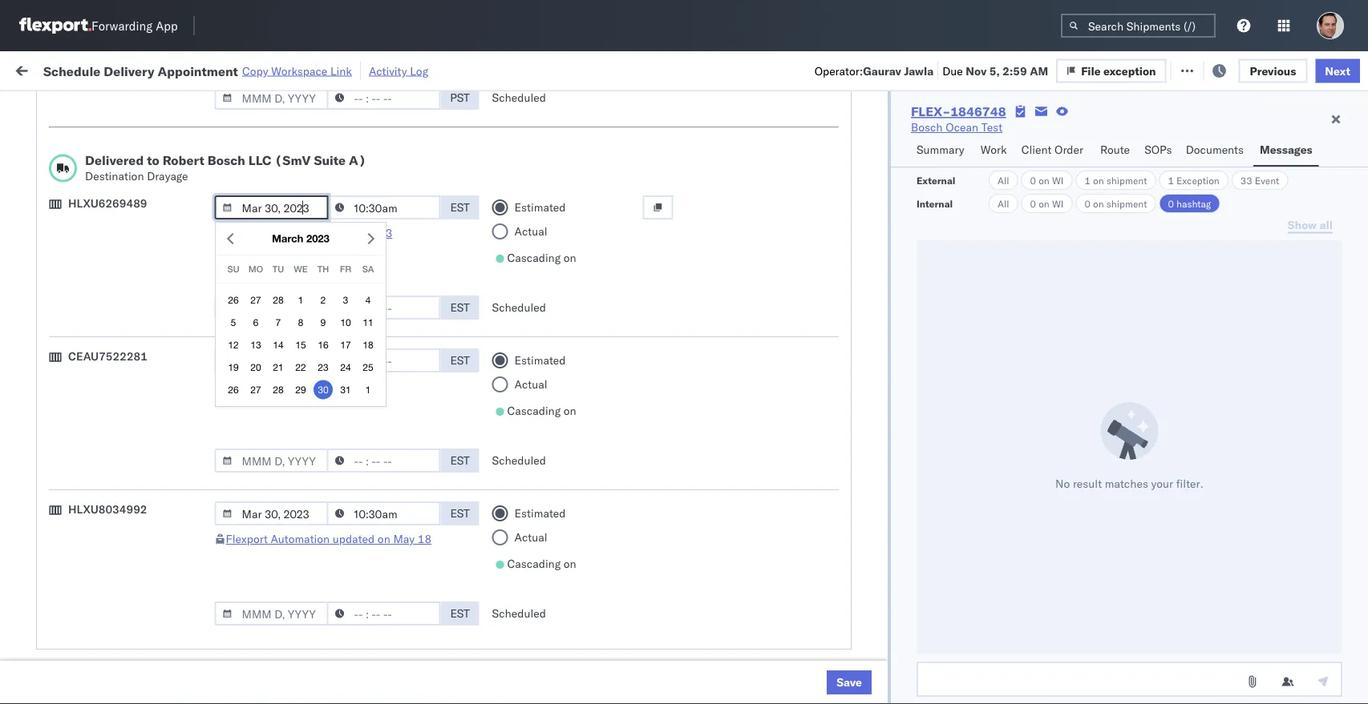 Task type: locate. For each thing, give the bounding box(es) containing it.
lhuu7894563, uetu5238478 for 7:00 pm est, dec 23, 2022
[[988, 407, 1152, 421]]

3 integration from the top
[[699, 620, 755, 634]]

0 vertical spatial 30,
[[353, 655, 371, 669]]

7:00
[[258, 408, 283, 422]]

schedule delivery appointment link for 2:59 am est, dec 14, 2022
[[37, 371, 197, 387]]

8 button
[[291, 313, 310, 332]]

3 flex-1889466 from the top
[[885, 408, 969, 422]]

None text field
[[917, 662, 1343, 698]]

0 vertical spatial 28
[[273, 295, 284, 306]]

no right :
[[376, 99, 389, 111]]

workitem
[[18, 131, 60, 143]]

0 vertical spatial 11:30 pm est, jan 23, 2023
[[258, 514, 408, 528]]

26 up "5"
[[228, 295, 239, 306]]

clearance
[[124, 293, 176, 307], [124, 611, 176, 625]]

3 est from the top
[[450, 354, 470, 368]]

destination
[[85, 169, 144, 183]]

2:59 am edt, nov 5, 2022 for 4th schedule pickup from los angeles, ca button from the bottom of the page
[[258, 267, 399, 281]]

flex-2130384 right save button
[[885, 690, 969, 704]]

schedule pickup from rotterdam, netherlands link for 2nd schedule pickup from rotterdam, netherlands button from the top
[[37, 681, 228, 705]]

3 lagerfeld from the top
[[860, 620, 908, 634]]

work down container
[[981, 143, 1007, 157]]

all for external
[[998, 174, 1009, 186]]

0 vertical spatial 26 button
[[224, 291, 243, 310]]

2 14, from the top
[[357, 373, 375, 387]]

1 horizontal spatial 1 button
[[359, 380, 378, 400]]

11:30 pm est, jan 23, 2023 up "flexport automation updated on may 18" button
[[258, 514, 408, 528]]

customs
[[76, 293, 121, 307], [76, 611, 121, 625]]

from for fourth schedule pickup from los angeles, ca link
[[125, 328, 148, 342]]

4 flex-1889466 from the top
[[885, 443, 969, 457]]

flexport left automation
[[226, 533, 268, 547]]

numbers inside container numbers
[[988, 138, 1028, 150]]

2130387 for schedule delivery appointment
[[920, 514, 969, 528]]

2 vertical spatial documents
[[37, 627, 95, 641]]

nov up 10
[[333, 302, 354, 316]]

2:00 am est, nov 9, 2022
[[258, 302, 398, 316]]

27 button up 6 button
[[246, 291, 265, 310]]

flex-1846748 button
[[860, 157, 972, 179], [860, 157, 972, 179], [860, 192, 972, 215], [860, 192, 972, 215], [860, 227, 972, 250], [860, 227, 972, 250], [860, 263, 972, 285], [860, 263, 972, 285], [860, 298, 972, 320], [860, 298, 972, 320]]

2130387 down 1662119
[[920, 620, 969, 634]]

1 estimated from the top
[[515, 201, 566, 215]]

choi
[[1343, 514, 1367, 528]]

1 upload customs clearance documents link from the top
[[37, 292, 228, 324]]

1 vertical spatial 28 button
[[269, 380, 288, 400]]

23, down 13,
[[360, 514, 378, 528]]

edt, up "marvin arroz updated on may 23"
[[307, 196, 332, 210]]

flexport. image
[[19, 18, 91, 34]]

5 account from the top
[[782, 690, 824, 704]]

30, for schedule delivery appointment
[[353, 655, 371, 669]]

fcl for fifth schedule pickup from los angeles, ca link from the bottom
[[527, 196, 547, 210]]

5 est from the top
[[450, 507, 470, 521]]

0 vertical spatial 8:30
[[258, 655, 283, 669]]

1 vertical spatial 2:59 am est, dec 14, 2022
[[258, 373, 405, 387]]

clearance for 1st upload customs clearance documents link from the bottom of the page
[[124, 611, 176, 625]]

14, for schedule delivery appointment
[[357, 373, 375, 387]]

1 vertical spatial -- : -- -- text field
[[327, 296, 441, 320]]

work right the import
[[174, 62, 202, 76]]

2 clearance from the top
[[124, 611, 176, 625]]

1 vertical spatial cascading
[[507, 404, 561, 418]]

pickup inside confirm pickup from los angeles, ca
[[81, 399, 115, 413]]

28 button up 7 button
[[269, 291, 288, 310]]

0 vertical spatial hlxu6269489,
[[1073, 160, 1155, 174]]

test123456 down the 0 on shipment
[[1092, 231, 1160, 245]]

fcl for 2:59 am edt, nov 5, 2022's schedule delivery appointment link
[[527, 231, 547, 245]]

0 vertical spatial all button
[[989, 171, 1018, 190]]

cascading on
[[507, 251, 576, 265], [507, 404, 576, 418], [507, 557, 576, 571]]

dec right "16" button
[[333, 337, 354, 351]]

5, up sa
[[358, 231, 368, 245]]

bosch inside delivered to robert bosch llc (smv suite a) destination drayage
[[208, 152, 245, 168]]

10
[[340, 317, 351, 328]]

6 fcl from the top
[[527, 373, 547, 387]]

fcl for schedule delivery appointment link associated with 2:59 am est, dec 14, 2022
[[527, 373, 547, 387]]

work
[[46, 58, 87, 80]]

from for sixth schedule pickup from los angeles, ca link
[[125, 575, 148, 589]]

next button
[[1316, 59, 1360, 83]]

am for fourth schedule pickup from los angeles, ca link
[[285, 337, 304, 351]]

hlxu8034992 for fifth schedule pickup from los angeles, ca link from the bottom
[[1158, 196, 1237, 210]]

1 vertical spatial all button
[[989, 194, 1018, 213]]

1 uetu5238478 from the top
[[1074, 407, 1152, 421]]

2 customs from the top
[[76, 611, 121, 625]]

0 vertical spatial customs
[[76, 293, 121, 307]]

2 8:30 pm est, jan 30, 2023 from the top
[[258, 690, 401, 704]]

updated up '25,'
[[333, 533, 375, 547]]

schedule pickup from rotterdam, netherlands link for first schedule pickup from rotterdam, netherlands button
[[37, 539, 228, 571]]

hlxu6269489, down 1 on shipment on the top right of page
[[1073, 196, 1155, 210]]

marvin arroz updated on may 23
[[226, 226, 393, 240]]

Search Shipments (/) text field
[[1061, 14, 1216, 38]]

5, right suite
[[358, 161, 368, 175]]

2:59 for 2nd schedule pickup from los angeles, ca link from the bottom of the page
[[258, 478, 283, 492]]

1 horizontal spatial flexport
[[595, 478, 637, 492]]

1 vertical spatial wi
[[1052, 198, 1064, 210]]

lagerfeld
[[860, 514, 908, 528], [860, 549, 908, 563], [860, 620, 908, 634], [860, 655, 908, 669], [860, 690, 908, 704]]

1 vertical spatial documents
[[37, 309, 95, 323]]

est for fourth mmm d, yyyy text box from the bottom of the page's -- : -- -- text box
[[450, 301, 470, 315]]

est, for 11:30 pm est, jan 23, 2023's schedule delivery appointment link
[[313, 514, 337, 528]]

13 ocean fcl from the top
[[491, 655, 547, 669]]

am for first schedule pickup from los angeles, ca link from the top
[[285, 161, 304, 175]]

1 vertical spatial all
[[998, 198, 1009, 210]]

flex-1846748 for 6th schedule pickup from los angeles, ca button from the bottom of the page
[[885, 161, 969, 175]]

schedule pickup from los angeles, ca for fourth schedule pickup from los angeles, ca link
[[37, 328, 216, 359]]

1 vertical spatial 23
[[318, 362, 329, 373]]

1 est from the top
[[450, 201, 470, 215]]

0 vertical spatial wi
[[1052, 174, 1064, 186]]

2:59 down 7 at the left of page
[[258, 337, 283, 351]]

flex-2130387 down flex-1662119 in the right bottom of the page
[[885, 620, 969, 634]]

consignee right bookings
[[773, 478, 827, 492]]

5, for 4th schedule pickup from los angeles, ca button from the bottom of the page
[[358, 267, 368, 281]]

flex-2130387 up flex-1662119 in the right bottom of the page
[[885, 549, 969, 563]]

27 up 6
[[250, 295, 261, 306]]

1 vertical spatial schedule pickup from rotterdam, netherlands link
[[37, 681, 228, 705]]

schedule pickup from los angeles, ca for fifth schedule pickup from los angeles, ca link from the bottom
[[37, 187, 216, 217]]

sops button
[[1138, 136, 1180, 167]]

matches
[[1105, 477, 1148, 491]]

2:59 for fifth schedule pickup from los angeles, ca link from the bottom
[[258, 196, 283, 210]]

2 gaurav jawla from the top
[[1293, 231, 1360, 245]]

from for fifth schedule pickup from los angeles, ca link from the bottom
[[125, 187, 148, 201]]

progress
[[250, 99, 290, 111]]

1 schedule pickup from rotterdam, netherlands button from the top
[[37, 539, 228, 573]]

2 vertical spatial ceau7522281, hlxu6269489, hlxu8034992
[[988, 231, 1237, 245]]

pickup for fourth schedule pickup from los angeles, ca link
[[87, 328, 122, 342]]

schedule delivery appointment for 2:59 am edt, nov 5, 2022
[[37, 231, 197, 245]]

14, right 17 button
[[357, 337, 375, 351]]

integration test account - karl lagerfeld
[[699, 514, 908, 528], [699, 549, 908, 563], [699, 620, 908, 634], [699, 655, 908, 669], [699, 690, 908, 704]]

2:59 down automation
[[258, 584, 283, 598]]

2 11:30 from the top
[[258, 549, 290, 563]]

2 flex-1889466 from the top
[[885, 373, 969, 387]]

nyku9743990 for schedule pickup from rotterdam, netherlands
[[988, 690, 1067, 704]]

hlxu6269489, down the 0 on shipment
[[1073, 231, 1155, 245]]

gaurav jawla
[[1293, 161, 1360, 175], [1293, 231, 1360, 245]]

5 -- : -- -- text field from the top
[[327, 602, 441, 626]]

6 button
[[246, 313, 265, 332]]

1 horizontal spatial may
[[393, 533, 415, 547]]

1 vertical spatial ceau7522281, hlxu6269489, hlxu8034992
[[988, 196, 1237, 210]]

1 vertical spatial 2130387
[[920, 549, 969, 563]]

26 button down the 19 button
[[224, 380, 243, 400]]

2 vertical spatial actual
[[515, 531, 547, 545]]

2 consignee from the left
[[773, 478, 827, 492]]

27 button down 20 button
[[246, 380, 265, 400]]

2 0 on wi from the top
[[1030, 198, 1064, 210]]

to
[[147, 152, 159, 168]]

flex-1846748 link
[[911, 103, 1006, 120]]

appointment for 11:30 pm est, jan 23, 2023
[[131, 513, 197, 527]]

11:30
[[258, 514, 290, 528], [258, 549, 290, 563], [258, 620, 290, 634]]

3 hlxu6269489, from the top
[[1073, 231, 1155, 245]]

1 vertical spatial schedule pickup from rotterdam, netherlands button
[[37, 681, 228, 705]]

0 vertical spatial zimu3048342
[[1092, 655, 1169, 669]]

11:30 up automation
[[258, 514, 290, 528]]

1 vertical spatial hlxu6269489,
[[1073, 196, 1155, 210]]

0 vertical spatial netherlands
[[37, 556, 100, 570]]

fcl for confirm delivery link
[[527, 443, 547, 457]]

fcl for second upload customs clearance documents link from the bottom
[[527, 302, 547, 316]]

mmm d, yyyy text field for 1st -- : -- -- text field from the bottom of the page
[[215, 602, 329, 626]]

2:59 am edt, nov 5, 2022 for fifth schedule pickup from los angeles, ca button from the bottom of the page
[[258, 196, 399, 210]]

2 vertical spatial jawla
[[1332, 231, 1360, 245]]

delivery inside confirm delivery link
[[81, 442, 122, 456]]

bosch ocean test
[[911, 120, 1003, 134], [595, 196, 687, 210], [595, 337, 687, 351], [699, 337, 791, 351]]

0 vertical spatial cascading on
[[507, 251, 576, 265]]

4 ca from the top
[[37, 344, 52, 359]]

nyku9743990 for schedule delivery appointment
[[988, 654, 1067, 668]]

0 horizontal spatial may
[[354, 226, 376, 240]]

1 vertical spatial updated
[[333, 533, 375, 547]]

actual for marvin arroz updated on may 23
[[515, 225, 547, 239]]

7 ocean fcl from the top
[[491, 408, 547, 422]]

1 vertical spatial lhuu7894563,
[[988, 443, 1071, 457]]

all for internal
[[998, 198, 1009, 210]]

edt, up th
[[307, 231, 332, 245]]

ca
[[37, 168, 52, 182], [37, 203, 52, 217], [37, 274, 52, 288], [37, 344, 52, 359], [37, 415, 52, 429], [37, 486, 52, 500], [37, 591, 52, 606]]

14,
[[357, 337, 375, 351], [357, 373, 375, 387]]

nov down a)
[[334, 196, 355, 210]]

hlxu6269489, down route
[[1073, 160, 1155, 174]]

(smv
[[275, 152, 311, 168]]

shipment for 0 on shipment
[[1107, 198, 1147, 210]]

updated up th
[[294, 226, 336, 240]]

0 vertical spatial uetu5238478
[[1074, 407, 1152, 421]]

from inside confirm pickup from los angeles, ca
[[118, 399, 142, 413]]

2:59 up container
[[1003, 64, 1027, 78]]

lhuu7894563, for 7:00 pm est, dec 23, 2022
[[988, 407, 1071, 421]]

hashtag
[[1177, 198, 1211, 210]]

2 flex-2130384 from the top
[[885, 690, 969, 704]]

0 vertical spatial no
[[376, 99, 389, 111]]

0 horizontal spatial 18
[[363, 340, 373, 351]]

flex id button
[[852, 128, 964, 144]]

account
[[782, 514, 824, 528], [782, 549, 824, 563], [782, 620, 824, 634], [782, 655, 824, 669], [782, 690, 824, 704]]

0 vertical spatial flex-2130387
[[885, 514, 969, 528]]

hlxu8034992 down hashtag
[[1158, 231, 1237, 245]]

1 vertical spatial upload customs clearance documents
[[37, 611, 176, 641]]

by:
[[58, 98, 73, 112]]

integration
[[699, 514, 755, 528], [699, 549, 755, 563], [699, 620, 755, 634], [699, 655, 755, 669], [699, 690, 755, 704]]

flex-
[[911, 103, 951, 120], [885, 161, 920, 175], [885, 196, 920, 210], [885, 231, 920, 245], [885, 267, 920, 281], [885, 302, 920, 316], [885, 337, 920, 351], [885, 373, 920, 387], [885, 408, 920, 422], [885, 443, 920, 457], [885, 478, 920, 492], [885, 514, 920, 528], [885, 549, 920, 563], [885, 584, 920, 598], [885, 620, 920, 634], [885, 655, 920, 669], [885, 690, 920, 704]]

dec down 31
[[333, 408, 354, 422]]

2:59 for 3rd schedule pickup from los angeles, ca link
[[258, 267, 283, 281]]

gaurav jawla for schedule delivery appointment
[[1293, 231, 1360, 245]]

9
[[321, 317, 326, 328]]

log
[[410, 64, 428, 78]]

2130384 for schedule delivery appointment
[[920, 655, 969, 669]]

27 for 29
[[250, 384, 261, 396]]

11:30 down automation
[[258, 549, 290, 563]]

2 vertical spatial ceau7522281,
[[988, 231, 1070, 245]]

2:59 for fourth schedule pickup from los angeles, ca link
[[258, 337, 283, 351]]

180
[[386, 62, 407, 76]]

2 2130387 from the top
[[920, 549, 969, 563]]

flex-2130387 down flex-1893174
[[885, 514, 969, 528]]

2:59 left suite
[[258, 161, 283, 175]]

previous
[[1250, 64, 1296, 78]]

-- : -- -- text field for fourth mmm d, yyyy text box from the bottom of the page
[[327, 296, 441, 320]]

confirm up confirm delivery
[[37, 399, 78, 413]]

ocean fcl for confirm pickup from los angeles, ca link
[[491, 408, 547, 422]]

1 vertical spatial no
[[1055, 477, 1070, 491]]

2 vertical spatial cascading on
[[507, 557, 576, 571]]

1 horizontal spatial consignee
[[773, 478, 827, 492]]

0 vertical spatial nyku9743990
[[988, 654, 1067, 668]]

llc
[[248, 152, 271, 168]]

1 vertical spatial 11:30 pm est, jan 23, 2023
[[258, 549, 408, 563]]

est for 2nd -- : -- -- text field from the bottom
[[450, 507, 470, 521]]

1 button left 2
[[291, 291, 310, 310]]

0 vertical spatial all
[[998, 174, 1009, 186]]

8:30 pm est, jan 30, 2023 for schedule pickup from rotterdam, netherlands
[[258, 690, 401, 704]]

0
[[1030, 174, 1036, 186], [1030, 198, 1036, 210], [1085, 198, 1091, 210], [1168, 198, 1174, 210]]

2 scheduled from the top
[[492, 301, 546, 315]]

0 vertical spatial jawla
[[904, 64, 934, 78]]

1 vertical spatial customs
[[76, 611, 121, 625]]

2 upload customs clearance documents from the top
[[37, 611, 176, 641]]

ocean fcl for 11:30 pm est, jan 23, 2023's schedule delivery appointment link
[[491, 514, 547, 528]]

1 horizontal spatial work
[[981, 143, 1007, 157]]

0 vertical spatial schedule pickup from rotterdam, netherlands button
[[37, 539, 228, 573]]

0 vertical spatial 27
[[250, 295, 261, 306]]

27
[[250, 295, 261, 306], [250, 384, 261, 396]]

your
[[1151, 477, 1173, 491]]

1 11:30 from the top
[[258, 514, 290, 528]]

0 vertical spatial shipment
[[1107, 174, 1147, 186]]

1 vertical spatial gaurav
[[1293, 161, 1329, 175]]

0 vertical spatial 2130384
[[920, 655, 969, 669]]

2 vertical spatial 11:30
[[258, 620, 290, 634]]

order
[[1055, 143, 1084, 157]]

2 cascading from the top
[[507, 404, 561, 418]]

am
[[1030, 64, 1048, 78], [285, 161, 304, 175], [285, 196, 304, 210], [285, 231, 304, 245], [285, 267, 304, 281], [285, 302, 304, 316], [285, 337, 304, 351], [285, 373, 304, 387], [285, 443, 304, 457], [285, 478, 304, 492], [285, 584, 304, 598]]

edt, up 2
[[307, 267, 332, 281]]

work inside button
[[981, 143, 1007, 157]]

1 vertical spatial 30,
[[353, 690, 371, 704]]

18 button
[[359, 336, 378, 355]]

event
[[1255, 174, 1279, 186]]

28 up 7 at the left of page
[[273, 295, 284, 306]]

2:59 down mmm d, yyyy text field
[[258, 478, 283, 492]]

21 button
[[269, 358, 288, 377]]

nov right (smv
[[334, 161, 355, 175]]

2 fcl from the top
[[527, 231, 547, 245]]

0 vertical spatial actual
[[515, 225, 547, 239]]

dec for confirm delivery
[[333, 443, 354, 457]]

28
[[273, 295, 284, 306], [273, 384, 284, 396]]

2 schedule pickup from rotterdam, netherlands link from the top
[[37, 681, 228, 705]]

ceau7522281, hlxu6269489, hlxu8034992 down route
[[988, 160, 1237, 174]]

th
[[317, 264, 329, 275]]

upload customs clearance documents inside button
[[37, 293, 176, 323]]

1 schedule pickup from rotterdam, netherlands link from the top
[[37, 539, 228, 571]]

clearance inside button
[[124, 293, 176, 307]]

1 28 from the top
[[273, 295, 284, 306]]

0 horizontal spatial consignee
[[673, 478, 727, 492]]

los for 6th schedule pickup from los angeles, ca button from the bottom of the page
[[151, 152, 169, 166]]

1 vertical spatial 2130384
[[920, 690, 969, 704]]

11:30 down 2:59 am est, jan 25, 2023
[[258, 620, 290, 634]]

27 down "20"
[[250, 384, 261, 396]]

consignee right demo
[[673, 478, 727, 492]]

2 wi from the top
[[1052, 198, 1064, 210]]

0 vertical spatial flex-2130384
[[885, 655, 969, 669]]

5, right fr
[[358, 267, 368, 281]]

1 vertical spatial nyku9743990
[[988, 690, 1067, 704]]

1 vertical spatial jawla
[[1332, 161, 1360, 175]]

-- : -- -- text field
[[327, 86, 441, 110], [327, 349, 441, 373], [327, 449, 441, 473], [327, 502, 441, 526], [327, 602, 441, 626]]

march
[[272, 233, 303, 245]]

23, up '25,'
[[360, 549, 378, 563]]

2:59 am edt, nov 5, 2022 down snoozed
[[258, 161, 399, 175]]

5, for 6th schedule pickup from los angeles, ca button from the bottom of the page
[[358, 161, 368, 175]]

28 down 21
[[273, 384, 284, 396]]

26 down 19
[[228, 384, 239, 396]]

1 netherlands from the top
[[37, 556, 100, 570]]

2 vertical spatial gaurav
[[1293, 231, 1329, 245]]

2 11:30 pm est, jan 23, 2023 from the top
[[258, 549, 408, 563]]

1 vertical spatial estimated
[[515, 354, 566, 368]]

2 vertical spatial 2130387
[[920, 620, 969, 634]]

1 customs from the top
[[76, 293, 121, 307]]

0 vertical spatial may
[[354, 226, 376, 240]]

documents for second upload customs clearance documents link from the bottom
[[37, 309, 95, 323]]

1846748 for upload customs clearance documents button
[[920, 302, 969, 316]]

est, for second upload customs clearance documents link from the bottom
[[307, 302, 331, 316]]

activity log button
[[369, 61, 428, 81]]

test123456 down 1 on shipment on the top right of page
[[1092, 196, 1160, 210]]

1 horizontal spatial 23
[[379, 226, 393, 240]]

0 horizontal spatial 1 button
[[291, 291, 310, 310]]

0 horizontal spatial 23
[[318, 362, 329, 373]]

0 vertical spatial updated
[[294, 226, 336, 240]]

14, right 31 button
[[357, 373, 375, 387]]

confirm for confirm pickup from los angeles, ca
[[37, 399, 78, 413]]

2 30, from the top
[[353, 690, 371, 704]]

0 vertical spatial 8:30 pm est, jan 30, 2023
[[258, 655, 401, 669]]

filtered
[[16, 98, 55, 112]]

est for 1st -- : -- -- text field from the bottom of the page
[[450, 607, 470, 621]]

dec right 30 button
[[333, 373, 354, 387]]

ca for fifth schedule pickup from los angeles, ca link from the bottom
[[37, 203, 52, 217]]

3 ca from the top
[[37, 274, 52, 288]]

28 for 29
[[273, 384, 284, 396]]

pickup for confirm pickup from los angeles, ca link
[[81, 399, 115, 413]]

operator:
[[815, 64, 863, 78]]

7 fcl from the top
[[527, 408, 547, 422]]

actual
[[515, 225, 547, 239], [515, 378, 547, 392], [515, 531, 547, 545]]

ocean fcl for second upload customs clearance documents link from the bottom
[[491, 302, 547, 316]]

0 horizontal spatial flexport
[[226, 533, 268, 547]]

ready
[[122, 99, 150, 111]]

2 mmm d, yyyy text field from the top
[[215, 196, 329, 220]]

0 vertical spatial confirm
[[37, 399, 78, 413]]

upload inside upload customs clearance documents button
[[37, 293, 73, 307]]

1 vertical spatial confirm
[[37, 442, 78, 456]]

26 for 1
[[228, 295, 239, 306]]

1 ceau7522281, from the top
[[988, 160, 1070, 174]]

2:59 am edt, nov 5, 2022 up th
[[258, 231, 399, 245]]

updated for arroz
[[294, 226, 336, 240]]

est, for confirm delivery link
[[307, 443, 331, 457]]

ca inside confirm pickup from los angeles, ca
[[37, 415, 52, 429]]

4 - from the top
[[827, 655, 834, 669]]

angeles, inside confirm pickup from los angeles, ca
[[166, 399, 210, 413]]

0 vertical spatial 27 button
[[246, 291, 265, 310]]

dec left 24,
[[333, 443, 354, 457]]

est, for schedule delivery appointment link associated with 2:59 am est, dec 14, 2022
[[307, 373, 331, 387]]

1 vertical spatial work
[[981, 143, 1007, 157]]

1 vertical spatial netherlands
[[37, 697, 100, 705]]

flex-1662119 button
[[860, 580, 972, 603], [860, 580, 972, 603]]

2:59 am edt, nov 5, 2022 up 2 button
[[258, 267, 399, 281]]

edt, for 4th schedule pickup from los angeles, ca button from the bottom of the page
[[307, 267, 332, 281]]

MMM D, YYYY text field
[[215, 86, 329, 110], [215, 196, 329, 220], [215, 296, 329, 320], [215, 349, 329, 373], [215, 502, 329, 526], [215, 602, 329, 626]]

13
[[250, 340, 261, 351]]

26 button up 5 button
[[224, 291, 243, 310]]

1 horizontal spatial numbers
[[1151, 131, 1190, 143]]

scheduled
[[492, 91, 546, 105], [492, 301, 546, 315], [492, 454, 546, 468], [492, 607, 546, 621]]

documents inside button
[[37, 309, 95, 323]]

ocean fcl for 2:59 am edt, nov 5, 2022's schedule delivery appointment link
[[491, 231, 547, 245]]

23, up 24,
[[356, 408, 374, 422]]

2:59 left "we"
[[258, 267, 283, 281]]

shipment up the 0 on shipment
[[1107, 174, 1147, 186]]

edt, left a)
[[307, 161, 332, 175]]

ocean fcl
[[491, 196, 547, 210], [491, 231, 547, 245], [491, 267, 547, 281], [491, 302, 547, 316], [491, 337, 547, 351], [491, 373, 547, 387], [491, 408, 547, 422], [491, 443, 547, 457], [491, 478, 547, 492], [491, 514, 547, 528], [491, 549, 547, 563], [491, 620, 547, 634], [491, 655, 547, 669], [491, 690, 547, 704]]

4 2:59 am edt, nov 5, 2022 from the top
[[258, 267, 399, 281]]

2 27 from the top
[[250, 384, 261, 396]]

1 button right 31 button
[[359, 380, 378, 400]]

1 vertical spatial ceau7522281,
[[988, 196, 1070, 210]]

no left "result"
[[1055, 477, 1070, 491]]

1 vertical spatial 0 on wi
[[1030, 198, 1064, 210]]

4 resize handle column header from the left
[[568, 124, 587, 705]]

1 0 on wi from the top
[[1030, 174, 1064, 186]]

confirm inside confirm pickup from los angeles, ca
[[37, 399, 78, 413]]

2 schedule pickup from los angeles, ca button from the top
[[37, 186, 228, 220]]

flex-2130384 down flex-1662119 in the right bottom of the page
[[885, 655, 969, 669]]

shipment down 1 on shipment on the top right of page
[[1107, 198, 1147, 210]]

1 vertical spatial 27 button
[[246, 380, 265, 400]]

work,
[[168, 99, 194, 111]]

1 11:30 pm est, jan 23, 2023 from the top
[[258, 514, 408, 528]]

4 account from the top
[[782, 655, 824, 669]]

5 ocean fcl from the top
[[491, 337, 547, 351]]

28 button left 29
[[269, 380, 288, 400]]

schedule delivery appointment copy workspace link
[[43, 63, 352, 79]]

test123456 down route
[[1092, 161, 1160, 175]]

dec for schedule pickup from los angeles, ca
[[333, 337, 354, 351]]

3 schedule pickup from los angeles, ca from the top
[[37, 258, 216, 288]]

from for 2nd schedule pickup from los angeles, ca link from the bottom of the page
[[125, 470, 148, 484]]

flex-1846748
[[911, 103, 1006, 120], [885, 161, 969, 175], [885, 196, 969, 210], [885, 231, 969, 245], [885, 267, 969, 281], [885, 302, 969, 316]]

0 vertical spatial ceau7522281,
[[988, 160, 1070, 174]]

2 schedule pickup from los angeles, ca from the top
[[37, 187, 216, 217]]

3
[[343, 295, 348, 306]]

11 fcl from the top
[[527, 549, 547, 563]]

ceau7522281, hlxu6269489, hlxu8034992 down the 0 on shipment
[[988, 231, 1237, 245]]

11:30 pm est, jan 23, 2023
[[258, 514, 408, 528], [258, 549, 408, 563]]

numbers
[[1151, 131, 1190, 143], [988, 138, 1028, 150]]

1 vertical spatial 14,
[[357, 373, 375, 387]]

5, down a)
[[358, 196, 368, 210]]

1 vertical spatial uetu5238478
[[1074, 443, 1152, 457]]

1 vertical spatial 26 button
[[224, 380, 243, 400]]

2130387 up 1662119
[[920, 549, 969, 563]]

1 vertical spatial rotterdam,
[[151, 681, 208, 695]]

1 horizontal spatial 18
[[418, 533, 432, 547]]

0 vertical spatial flexport
[[595, 478, 637, 492]]

0 vertical spatial estimated
[[515, 201, 566, 215]]

2:59 up arroz
[[258, 196, 283, 210]]

1 resize handle column header from the left
[[229, 124, 249, 705]]

all button for external
[[989, 171, 1018, 190]]

28 button for 29
[[269, 380, 288, 400]]

2 button
[[314, 291, 333, 310]]

23 button
[[314, 358, 333, 377]]

demo
[[640, 478, 670, 492]]

hlxu8034992 down exception
[[1158, 196, 1237, 210]]

2 ca from the top
[[37, 203, 52, 217]]

11:30 pm est, jan 23, 2023 down flexport automation updated on may 18
[[258, 549, 408, 563]]

consignee for bookings test consignee
[[773, 478, 827, 492]]

file exception
[[1095, 62, 1170, 76], [1081, 64, 1156, 78]]

2 schedule pickup from rotterdam, netherlands button from the top
[[37, 681, 228, 705]]

los inside confirm pickup from los angeles, ca
[[145, 399, 163, 413]]

0 vertical spatial 0 on wi
[[1030, 174, 1064, 186]]

fr
[[340, 264, 351, 275]]

flexport for flexport automation updated on may 18
[[226, 533, 268, 547]]

23 inside button
[[318, 362, 329, 373]]

1 26 button from the top
[[224, 291, 243, 310]]

1 cascading on from the top
[[507, 251, 576, 265]]

24 button
[[336, 358, 355, 377]]

flexport left demo
[[595, 478, 637, 492]]

28 for 1
[[273, 295, 284, 306]]

1 vertical spatial cascading on
[[507, 404, 576, 418]]

11:30 pm est, jan 28, 2023
[[258, 620, 408, 634]]

dec for schedule delivery appointment
[[333, 373, 354, 387]]

numbers inside button
[[1151, 131, 1190, 143]]

los
[[151, 152, 169, 166], [151, 187, 169, 201], [151, 258, 169, 272], [151, 328, 169, 342], [145, 399, 163, 413], [151, 470, 169, 484], [151, 575, 169, 589]]

nov right th
[[334, 267, 355, 281]]

blocked,
[[196, 99, 236, 111]]

1 consignee from the left
[[673, 478, 727, 492]]

0 vertical spatial work
[[174, 62, 202, 76]]

2 schedule delivery appointment from the top
[[37, 372, 197, 386]]

fcl for 3rd schedule pickup from los angeles, ca link
[[527, 267, 547, 281]]

4 1889466 from the top
[[920, 443, 969, 457]]

all button
[[989, 171, 1018, 190], [989, 194, 1018, 213]]

22
[[295, 362, 306, 373]]

bosch ocean test link
[[911, 120, 1003, 136]]

3 schedule delivery appointment from the top
[[37, 513, 197, 527]]

14
[[273, 340, 284, 351]]

2 lagerfeld from the top
[[860, 549, 908, 563]]

3 ceau7522281, hlxu6269489, hlxu8034992 from the top
[[988, 231, 1237, 245]]

1 horizontal spatial no
[[1055, 477, 1070, 491]]

confirm down confirm pickup from los angeles, ca
[[37, 442, 78, 456]]

resize handle column header
[[229, 124, 249, 705], [407, 124, 427, 705], [464, 124, 483, 705], [568, 124, 587, 705], [672, 124, 691, 705], [833, 124, 852, 705], [961, 124, 980, 705], [1065, 124, 1084, 705], [1266, 124, 1285, 705], [1339, 124, 1359, 705]]

schedule pickup from los angeles, ca button
[[37, 151, 228, 185], [37, 186, 228, 220], [37, 257, 228, 291], [37, 328, 228, 361], [37, 469, 228, 502], [37, 575, 228, 608]]

1889466 for confirm delivery
[[920, 443, 969, 457]]

1 8:30 from the top
[[258, 655, 283, 669]]

6
[[253, 317, 259, 328]]

-- : -- -- text field for second mmm d, yyyy text box from the top of the page
[[327, 196, 441, 220]]

1 vertical spatial flex-2130387
[[885, 549, 969, 563]]

11:30 pm est, jan 23, 2023 for schedule delivery appointment
[[258, 514, 408, 528]]

1 schedule delivery appointment link from the top
[[37, 230, 197, 246]]

may for 18
[[393, 533, 415, 547]]

689 at risk
[[312, 62, 368, 76]]

-- : -- -- text field
[[327, 196, 441, 220], [327, 296, 441, 320]]

from
[[125, 152, 148, 166], [125, 187, 148, 201], [125, 258, 148, 272], [125, 328, 148, 342], [118, 399, 142, 413], [125, 470, 148, 484], [125, 540, 148, 554], [125, 575, 148, 589], [125, 681, 148, 695]]

26 button
[[224, 291, 243, 310], [224, 380, 243, 400]]

0 vertical spatial 18
[[363, 340, 373, 351]]

angeles,
[[172, 152, 216, 166], [172, 187, 216, 201], [172, 258, 216, 272], [172, 328, 216, 342], [166, 399, 210, 413], [172, 470, 216, 484], [172, 575, 216, 589]]

1 schedule pickup from los angeles, ca link from the top
[[37, 151, 228, 183]]

flex-2130384
[[885, 655, 969, 669], [885, 690, 969, 704]]

ceau7522281, hlxu6269489, hlxu8034992 down 1 on shipment on the top right of page
[[988, 196, 1237, 210]]

flex-1846748 for 4th schedule pickup from los angeles, ca button from the bottom of the page
[[885, 267, 969, 281]]

1 flex-2130387 from the top
[[885, 514, 969, 528]]

hlxu8034992 up hashtag
[[1158, 160, 1237, 174]]

jawla for schedule pickup from los angeles, ca
[[1332, 161, 1360, 175]]

2 upload from the top
[[37, 611, 73, 625]]

2 vertical spatial 23,
[[360, 549, 378, 563]]

8:30 pm est, jan 30, 2023
[[258, 655, 401, 669], [258, 690, 401, 704]]

schedule delivery appointment
[[37, 231, 197, 245], [37, 372, 197, 386], [37, 513, 197, 527], [37, 654, 197, 668]]

2:59 am edt, nov 5, 2022 up "marvin arroz updated on may 23"
[[258, 196, 399, 210]]

1889466 for schedule delivery appointment
[[920, 373, 969, 387]]

1 actual from the top
[[515, 225, 547, 239]]

9:00 am est, dec 24, 2022
[[258, 443, 405, 457]]

2130387 down 1893174
[[920, 514, 969, 528]]



Task type: vqa. For each thing, say whether or not it's contained in the screenshot.


Task type: describe. For each thing, give the bounding box(es) containing it.
1846748 for fifth schedule pickup from los angeles, ca button from the bottom of the page
[[920, 196, 969, 210]]

route button
[[1094, 136, 1138, 167]]

all button for internal
[[989, 194, 1018, 213]]

689
[[312, 62, 333, 76]]

am for 3rd schedule pickup from los angeles, ca link
[[285, 267, 304, 281]]

2:59 am est, jan 25, 2023
[[258, 584, 402, 598]]

link
[[330, 64, 352, 78]]

5 - from the top
[[827, 690, 834, 704]]

14 ocean fcl from the top
[[491, 690, 547, 704]]

marvin
[[226, 226, 261, 240]]

my work
[[16, 58, 87, 80]]

1 on shipment
[[1085, 174, 1147, 186]]

5, for fifth schedule pickup from los angeles, ca button from the bottom of the page
[[358, 196, 368, 210]]

ca for 2nd schedule pickup from los angeles, ca link from the bottom of the page
[[37, 486, 52, 500]]

route
[[1100, 143, 1130, 157]]

4 -- : -- -- text field from the top
[[327, 502, 441, 526]]

31
[[340, 384, 351, 396]]

flex-2130387 for schedule pickup from rotterdam, netherlands
[[885, 549, 969, 563]]

3 2:59 am edt, nov 5, 2022 from the top
[[258, 231, 399, 245]]

client order button
[[1015, 136, 1094, 167]]

march 2023
[[272, 233, 330, 245]]

3 2130387 from the top
[[920, 620, 969, 634]]

2 upload customs clearance documents link from the top
[[37, 610, 228, 642]]

angeles, for 3rd schedule pickup from los angeles, ca link
[[172, 258, 216, 272]]

from for confirm pickup from los angeles, ca link
[[118, 399, 142, 413]]

delivery for 9:00 am est, dec 24, 2022
[[81, 442, 122, 456]]

2:00
[[258, 302, 283, 316]]

flexport automation updated on may 18 button
[[226, 533, 432, 547]]

14 fcl from the top
[[527, 690, 547, 704]]

4 schedule delivery appointment button from the top
[[37, 653, 197, 671]]

1 schedule pickup from los angeles, ca button from the top
[[37, 151, 228, 185]]

a)
[[349, 152, 366, 168]]

16 button
[[314, 336, 333, 355]]

documents button
[[1180, 136, 1254, 167]]

3 schedule pickup from los angeles, ca link from the top
[[37, 257, 228, 289]]

1 scheduled from the top
[[492, 91, 546, 105]]

batch
[[1279, 62, 1310, 76]]

schedule delivery appointment link for 2:59 am edt, nov 5, 2022
[[37, 230, 197, 246]]

13,
[[354, 478, 372, 492]]

operator: gaurav jawla
[[815, 64, 934, 78]]

27 button for 1
[[246, 291, 265, 310]]

hlxu8034992 down confirm delivery button
[[68, 503, 147, 517]]

20
[[250, 362, 261, 373]]

12 ocean fcl from the top
[[491, 620, 547, 634]]

4 schedule delivery appointment from the top
[[37, 654, 197, 668]]

schedule delivery appointment link for 11:30 pm est, jan 23, 2023
[[37, 512, 197, 528]]

message (0)
[[233, 62, 298, 76]]

upload customs clearance documents for 1st upload customs clearance documents link from the bottom of the page
[[37, 611, 176, 641]]

180 on track
[[386, 62, 451, 76]]

3 schedule pickup from los angeles, ca button from the top
[[37, 257, 228, 291]]

omkar savant
[[1293, 408, 1364, 422]]

20 button
[[246, 358, 265, 377]]

ocean fcl for confirm delivery link
[[491, 443, 547, 457]]

nov right due
[[966, 64, 987, 78]]

2 account from the top
[[782, 549, 824, 563]]

previous button
[[1239, 59, 1308, 83]]

1 karl from the top
[[837, 514, 857, 528]]

from for 3rd schedule pickup from los angeles, ca link
[[125, 258, 148, 272]]

33 event
[[1241, 174, 1279, 186]]

1 integration from the top
[[699, 514, 755, 528]]

4 schedule pickup from los angeles, ca button from the top
[[37, 328, 228, 361]]

schedule pickup from los angeles, ca for 2nd schedule pickup from los angeles, ca link from the bottom of the page
[[37, 470, 216, 500]]

filtered by:
[[16, 98, 73, 112]]

18 inside button
[[363, 340, 373, 351]]

numbers for container numbers
[[988, 138, 1028, 150]]

1 - from the top
[[827, 514, 834, 528]]

26 button for 1
[[224, 291, 243, 310]]

2:59 am est, dec 14, 2022 for schedule delivery appointment
[[258, 373, 405, 387]]

flex-1846748 for fifth schedule pickup from los angeles, ca button from the bottom of the page
[[885, 196, 969, 210]]

2 estimated from the top
[[515, 354, 566, 368]]

1 integration test account - karl lagerfeld from the top
[[699, 514, 908, 528]]

gaurav jawla for schedule pickup from los angeles, ca
[[1293, 161, 1360, 175]]

forwarding app
[[91, 18, 178, 33]]

2 cascading on from the top
[[507, 404, 576, 418]]

los for the confirm pickup from los angeles, ca button
[[145, 399, 163, 413]]

7:00 pm est, dec 23, 2022
[[258, 408, 404, 422]]

0 vertical spatial 23
[[379, 226, 393, 240]]

from for first schedule pickup from los angeles, ca link from the top
[[125, 152, 148, 166]]

3 resize handle column header from the left
[[464, 124, 483, 705]]

MMM D, YYYY text field
[[215, 449, 329, 473]]

11
[[363, 317, 373, 328]]

2 schedule pickup from los angeles, ca link from the top
[[37, 186, 228, 219]]

3 mmm d, yyyy text field from the top
[[215, 296, 329, 320]]

1 lagerfeld from the top
[[860, 514, 908, 528]]

angeles, for fourth schedule pickup from los angeles, ca link
[[172, 328, 216, 342]]

11:30 pm est, jan 23, 2023 for schedule pickup from rotterdam, netherlands
[[258, 549, 408, 563]]

am for fifth schedule pickup from los angeles, ca link from the bottom
[[285, 196, 304, 210]]

pickup for fifth schedule pickup from los angeles, ca link from the bottom
[[87, 187, 122, 201]]

5 integration from the top
[[699, 690, 755, 704]]

1 -- : -- -- text field from the top
[[327, 86, 441, 110]]

13 fcl from the top
[[527, 655, 547, 669]]

confirm pickup from los angeles, ca link
[[37, 398, 228, 430]]

wi for 1
[[1052, 174, 1064, 186]]

hlxu6269489, for fifth schedule pickup from los angeles, ca button from the bottom of the page
[[1073, 196, 1155, 210]]

2 integration from the top
[[699, 549, 755, 563]]

2:59 am est, dec 14, 2022 for schedule pickup from los angeles, ca
[[258, 337, 405, 351]]

tu
[[273, 264, 284, 275]]

4 integration test account - karl lagerfeld from the top
[[699, 655, 908, 669]]

may for 23
[[354, 226, 376, 240]]

2:59 for sixth schedule pickup from los angeles, ca link
[[258, 584, 283, 598]]

4 schedule pickup from los angeles, ca link from the top
[[37, 328, 228, 360]]

import work
[[135, 62, 202, 76]]

flexport automation updated on may 18
[[226, 533, 432, 547]]

8 resize handle column header from the left
[[1065, 124, 1084, 705]]

9,
[[357, 302, 368, 316]]

22 button
[[291, 358, 310, 377]]

delivery for 11:30 pm est, jan 23, 2023
[[87, 513, 128, 527]]

11:30 for schedule pickup from rotterdam, netherlands
[[258, 549, 290, 563]]

bookings
[[699, 478, 746, 492]]

1 account from the top
[[782, 514, 824, 528]]

hlxu8034992 for first schedule pickup from los angeles, ca link from the top
[[1158, 160, 1237, 174]]

copy
[[242, 64, 268, 78]]

11 ocean fcl from the top
[[491, 549, 547, 563]]

filter.
[[1176, 477, 1204, 491]]

due nov 5, 2:59 am
[[943, 64, 1048, 78]]

3 karl from the top
[[837, 620, 857, 634]]

3 ceau7522281, from the top
[[988, 231, 1070, 245]]

hlxu6269489
[[68, 196, 147, 211]]

3 - from the top
[[827, 620, 834, 634]]

8
[[298, 317, 303, 328]]

omkar
[[1293, 408, 1327, 422]]

est, for confirm pickup from los angeles, ca link
[[306, 408, 330, 422]]

confirm pickup from los angeles, ca button
[[37, 398, 228, 432]]

0 vertical spatial 1 button
[[291, 291, 310, 310]]

container numbers
[[988, 125, 1031, 150]]

2 schedule pickup from rotterdam, netherlands from the top
[[37, 681, 208, 705]]

2 -- : -- -- text field from the top
[[327, 349, 441, 373]]

su
[[227, 264, 239, 275]]

3 test123456 from the top
[[1092, 231, 1160, 245]]

4 karl from the top
[[837, 655, 857, 669]]

17 button
[[336, 336, 355, 355]]

5 resize handle column header from the left
[[672, 124, 691, 705]]

est, for fourth schedule pickup from los angeles, ca link
[[307, 337, 331, 351]]

3 account from the top
[[782, 620, 824, 634]]

25 button
[[359, 358, 378, 377]]

8:30 for schedule pickup from rotterdam, netherlands
[[258, 690, 283, 704]]

2 rotterdam, from the top
[[151, 681, 208, 695]]

confirm delivery link
[[37, 442, 122, 458]]

los for 2nd schedule pickup from los angeles, ca button from the bottom of the page
[[151, 470, 169, 484]]

2:59 left 29
[[258, 373, 283, 387]]

schedule delivery appointment for 11:30 pm est, jan 23, 2023
[[37, 513, 197, 527]]

5 lagerfeld from the top
[[860, 690, 908, 704]]

2 - from the top
[[827, 549, 834, 563]]

at
[[336, 62, 346, 76]]

ocean fcl for fifth schedule pickup from los angeles, ca link from the bottom
[[491, 196, 547, 210]]

abcdefg78456546 for 7:00 pm est, dec 23, 2022
[[1092, 408, 1200, 422]]

1 left 2
[[298, 295, 303, 306]]

ocean fcl for schedule delivery appointment link associated with 2:59 am est, dec 14, 2022
[[491, 373, 547, 387]]

2 karl from the top
[[837, 549, 857, 563]]

0 vertical spatial gaurav
[[863, 64, 902, 78]]

2:59 am est, jan 13, 2023
[[258, 478, 402, 492]]

2 actual from the top
[[515, 378, 547, 392]]

5 karl from the top
[[837, 690, 857, 704]]

lhuu7894563, uetu5238478 for 9:00 am est, dec 24, 2022
[[988, 443, 1152, 457]]

5, right due
[[990, 64, 1000, 78]]

uetu5238478 for 9:00 am est, dec 24, 2022
[[1074, 443, 1152, 457]]

mo
[[249, 264, 263, 275]]

5 integration test account - karl lagerfeld from the top
[[699, 690, 908, 704]]

schedule delivery appointment button for 2:59 am edt, nov 5, 2022
[[37, 230, 197, 247]]

scheduled for ceau7522281
[[492, 454, 546, 468]]

am for 2:59 am edt, nov 5, 2022's schedule delivery appointment link
[[285, 231, 304, 245]]

9 resize handle column header from the left
[[1266, 124, 1285, 705]]

container
[[988, 125, 1031, 137]]

ca for confirm pickup from los angeles, ca link
[[37, 415, 52, 429]]

1 vertical spatial 1 button
[[359, 380, 378, 400]]

8:30 pm est, jan 30, 2023 for schedule delivery appointment
[[258, 655, 401, 669]]

flex-2130384 for schedule delivery appointment
[[885, 655, 969, 669]]

los for 4th schedule pickup from los angeles, ca button from the bottom of the page
[[151, 258, 169, 272]]

29
[[295, 384, 306, 396]]

save
[[837, 676, 862, 690]]

customs inside button
[[76, 293, 121, 307]]

edt, for fifth schedule pickup from los angeles, ca button from the bottom of the page
[[307, 196, 332, 210]]

5 button
[[224, 313, 243, 332]]

confirm pickup from los angeles, ca
[[37, 399, 210, 429]]

1 vertical spatial 23,
[[360, 514, 378, 528]]

2 resize handle column header from the left
[[407, 124, 427, 705]]

mmm d, yyyy text field for first -- : -- -- text field from the top of the page
[[215, 86, 329, 110]]

1 right 31 button
[[365, 384, 371, 396]]

test123456 for fifth schedule pickup from los angeles, ca button from the bottom of the page
[[1092, 196, 1160, 210]]

3 11:30 from the top
[[258, 620, 290, 634]]

import
[[135, 62, 171, 76]]

month  2023-03 element
[[221, 289, 381, 401]]

jawla for schedule delivery appointment
[[1332, 231, 1360, 245]]

snoozed : no
[[332, 99, 389, 111]]

action
[[1313, 62, 1349, 76]]

los for fifth schedule pickup from los angeles, ca button from the bottom of the page
[[151, 187, 169, 201]]

14, for schedule pickup from los angeles, ca
[[357, 337, 375, 351]]

7 button
[[269, 313, 288, 332]]

3 flex-2130387 from the top
[[885, 620, 969, 634]]

flex-1662119
[[885, 584, 969, 598]]

summary button
[[910, 136, 974, 167]]

result
[[1073, 477, 1102, 491]]

1889466 for confirm pickup from los angeles, ca
[[920, 408, 969, 422]]

4 schedule delivery appointment link from the top
[[37, 653, 197, 669]]

1 left exception
[[1168, 174, 1174, 186]]

flexport for flexport demo consignee
[[595, 478, 637, 492]]

1662119
[[920, 584, 969, 598]]

1893174
[[920, 478, 969, 492]]

2:59 up tu
[[258, 231, 283, 245]]

scheduled for hlxu6269489
[[492, 301, 546, 315]]

Search Work text field
[[830, 57, 1004, 81]]

cascading on for marvin arroz updated on may 23
[[507, 251, 576, 265]]

upload for second upload customs clearance documents link from the bottom
[[37, 293, 73, 307]]

nov up fr
[[334, 231, 355, 245]]

0 horizontal spatial no
[[376, 99, 389, 111]]

2022 for 4th schedule pickup from los angeles, ca button from the bottom of the page
[[371, 267, 399, 281]]

3 edt, from the top
[[307, 231, 332, 245]]

4 integration from the top
[[699, 655, 755, 669]]

robert
[[163, 152, 204, 168]]

7 resize handle column header from the left
[[961, 124, 980, 705]]

pickup for 3rd schedule pickup from los angeles, ca link
[[87, 258, 122, 272]]

netherlands for schedule pickup from rotterdam, netherlands link associated with 2nd schedule pickup from rotterdam, netherlands button from the top
[[37, 697, 100, 705]]

for
[[153, 99, 166, 111]]

batch action button
[[1254, 57, 1359, 81]]

30 button
[[314, 380, 333, 400]]

0 on wi for 0
[[1030, 198, 1064, 210]]

nov for 4th schedule pickup from los angeles, ca button from the bottom of the page
[[334, 267, 355, 281]]

workspace
[[271, 64, 327, 78]]

4 lagerfeld from the top
[[860, 655, 908, 669]]

upload customs clearance documents button
[[37, 292, 228, 326]]

risk
[[349, 62, 368, 76]]

copy workspace link button
[[242, 64, 352, 78]]

drayage
[[147, 169, 188, 183]]

2:59 am edt, nov 5, 2022 for 6th schedule pickup from los angeles, ca button from the bottom of the page
[[258, 161, 399, 175]]

1 up the 0 on shipment
[[1085, 174, 1091, 186]]

1 rotterdam, from the top
[[151, 540, 208, 554]]

snoozed
[[332, 99, 369, 111]]

14 button
[[269, 336, 288, 355]]

consignee for flexport demo consignee
[[673, 478, 727, 492]]

fcl for confirm pickup from los angeles, ca link
[[527, 408, 547, 422]]

5 schedule pickup from los angeles, ca button from the top
[[37, 469, 228, 502]]

2130387 for schedule pickup from rotterdam, netherlands
[[920, 549, 969, 563]]

2022 for 6th schedule pickup from los angeles, ca button from the bottom of the page
[[371, 161, 399, 175]]

3 -- : -- -- text field from the top
[[327, 449, 441, 473]]

lhuu7894563, for 9:00 am est, dec 24, 2022
[[988, 443, 1071, 457]]

actions
[[1320, 131, 1353, 143]]

flex
[[860, 131, 878, 143]]

5 schedule pickup from los angeles, ca link from the top
[[37, 469, 228, 501]]

2 integration test account - karl lagerfeld from the top
[[699, 549, 908, 563]]

10 resize handle column header from the left
[[1339, 124, 1359, 705]]

wi for 0
[[1052, 198, 1064, 210]]

16
[[318, 340, 329, 351]]

upload for 1st upload customs clearance documents link from the bottom of the page
[[37, 611, 73, 625]]

31 button
[[336, 380, 355, 400]]

documents inside button
[[1186, 143, 1244, 157]]

savant
[[1330, 408, 1364, 422]]

los for 3rd schedule pickup from los angeles, ca button from the bottom
[[151, 328, 169, 342]]

11 button
[[359, 313, 378, 332]]

3 integration test account - karl lagerfeld from the top
[[699, 620, 908, 634]]

12 fcl from the top
[[527, 620, 547, 634]]

actual for flexport automation updated on may 18
[[515, 531, 547, 545]]

schedule pickup from los angeles, ca for sixth schedule pickup from los angeles, ca link
[[37, 575, 216, 606]]

6 schedule pickup from los angeles, ca link from the top
[[37, 575, 228, 607]]

1 schedule pickup from rotterdam, netherlands from the top
[[37, 540, 208, 570]]

workitem button
[[10, 128, 233, 144]]

6 resize handle column header from the left
[[833, 124, 852, 705]]

track
[[425, 62, 451, 76]]

flexport demo consignee
[[595, 478, 727, 492]]

est, for schedule pickup from rotterdam, netherlands link corresponding to first schedule pickup from rotterdam, netherlands button
[[313, 549, 337, 563]]

6 schedule pickup from los angeles, ca button from the top
[[37, 575, 228, 608]]



